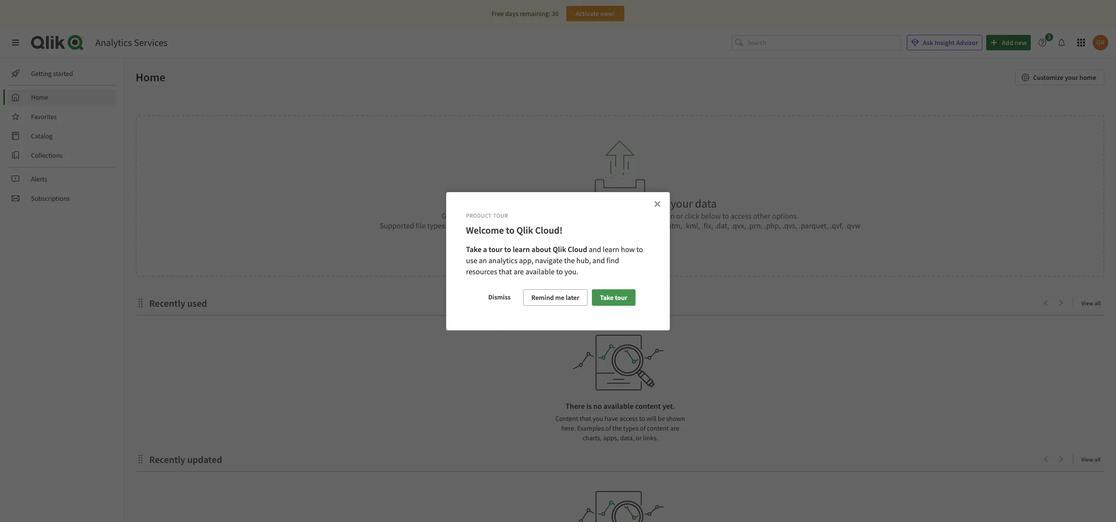 Task type: locate. For each thing, give the bounding box(es) containing it.
take inside button
[[600, 294, 614, 302]]

0 horizontal spatial of
[[605, 424, 611, 433]]

recently updated link
[[149, 454, 226, 466]]

getting
[[31, 69, 52, 78]]

or left click
[[676, 211, 683, 221]]

of up apps,
[[605, 424, 611, 433]]

0 vertical spatial content
[[635, 402, 661, 411]]

× button
[[650, 195, 665, 211]]

home down services
[[136, 70, 165, 85]]

.qvo,
[[596, 221, 612, 231]]

access up the types
[[619, 415, 638, 423]]

a inside drop files anywhere to upload your data get started by dragging and dropping a data file anywhere on this screen or click below to access other options. supported file types: .qvd, .xlsx, .xls, .xlw, .xlsm, .xml, .csv, .txt, .tab, .qvo, .skv, .log, .html, .htm, .kml, .fix, .dat, .qvx, .prn, .php, .qvs, .parquet, .qvf, .qvw
[[563, 211, 567, 221]]

and learn how to use an analytics app, navigate the hub, and find resources that are available to you.
[[466, 245, 645, 276]]

1 horizontal spatial available
[[603, 402, 634, 411]]

main content
[[120, 58, 1116, 523]]

activate now! link
[[566, 6, 624, 21]]

1 vertical spatial home
[[31, 93, 48, 102]]

1 vertical spatial or
[[636, 434, 642, 443]]

0 vertical spatial and
[[518, 211, 530, 221]]

home
[[1080, 73, 1096, 82]]

or
[[676, 211, 683, 221], [636, 434, 642, 443]]

1 vertical spatial view
[[1081, 456, 1093, 464]]

1 vertical spatial started
[[454, 211, 477, 221]]

1 horizontal spatial tour
[[615, 294, 627, 302]]

0 vertical spatial access
[[731, 211, 752, 221]]

ask insight advisor button
[[907, 35, 982, 50]]

your up .htm,
[[671, 196, 693, 211]]

cloud
[[568, 245, 587, 254]]

a
[[563, 211, 567, 221], [483, 245, 487, 254]]

that down analytics
[[499, 267, 512, 276]]

view for recently updated
[[1081, 456, 1093, 464]]

0 vertical spatial a
[[563, 211, 567, 221]]

0 horizontal spatial are
[[514, 267, 524, 276]]

analytics services element
[[95, 36, 168, 48]]

2 of from the left
[[640, 424, 646, 433]]

content down be
[[647, 424, 669, 433]]

updated
[[187, 454, 222, 466]]

1 horizontal spatial home
[[136, 70, 165, 85]]

that
[[499, 267, 512, 276], [580, 415, 591, 423]]

home link
[[8, 90, 116, 105]]

1 horizontal spatial of
[[640, 424, 646, 433]]

and inside drop files anywhere to upload your data get started by dragging and dropping a data file anywhere on this screen or click below to access other options. supported file types: .qvd, .xlsx, .xls, .xlw, .xlsm, .xml, .csv, .txt, .tab, .qvo, .skv, .log, .html, .htm, .kml, .fix, .dat, .qvx, .prn, .php, .qvs, .parquet, .qvf, .qvw
[[518, 211, 530, 221]]

1 vertical spatial view all link
[[1081, 453, 1104, 466]]

are down app,
[[514, 267, 524, 276]]

1 horizontal spatial that
[[580, 415, 591, 423]]

access left other at the top of the page
[[731, 211, 752, 221]]

main content containing home
[[120, 58, 1116, 523]]

0 vertical spatial qlik
[[516, 224, 533, 237]]

.qvw
[[845, 221, 860, 231]]

0 vertical spatial view all
[[1081, 300, 1101, 307]]

free days remaining: 30
[[492, 9, 558, 18]]

0 horizontal spatial started
[[53, 69, 73, 78]]

remaining:
[[520, 9, 550, 18]]

recently updated
[[149, 454, 222, 466]]

recently used link
[[149, 297, 211, 310]]

available up have
[[603, 402, 634, 411]]

the down have
[[612, 424, 622, 433]]

insight
[[935, 38, 955, 47]]

0 horizontal spatial file
[[416, 221, 426, 231]]

now!
[[600, 9, 615, 18]]

1 vertical spatial content
[[647, 424, 669, 433]]

home inside home link
[[31, 93, 48, 102]]

0 vertical spatial home
[[136, 70, 165, 85]]

take right later
[[600, 294, 614, 302]]

1 horizontal spatial a
[[563, 211, 567, 221]]

available down navigate
[[525, 267, 555, 276]]

data up .fix, at the top
[[695, 196, 717, 211]]

1 horizontal spatial take
[[600, 294, 614, 302]]

the inside there is no available content yet. content that you have access to will be shown here. examples of the types of content are charts, apps, data, or links.
[[612, 424, 622, 433]]

screen
[[653, 211, 675, 221]]

view
[[1081, 300, 1093, 307], [1081, 456, 1093, 464]]

1 vertical spatial view all
[[1081, 456, 1101, 464]]

get
[[441, 211, 453, 221]]

recently left updated
[[149, 454, 185, 466]]

.parquet,
[[799, 221, 828, 231]]

content
[[635, 402, 661, 411], [647, 424, 669, 433]]

2 view from the top
[[1081, 456, 1093, 464]]

tour up analytics
[[489, 245, 503, 254]]

1 learn from the left
[[513, 245, 530, 254]]

welcome to qlik cloud!
[[466, 224, 563, 237]]

view all for recently used
[[1081, 300, 1101, 307]]

access inside there is no available content yet. content that you have access to will be shown here. examples of the types of content are charts, apps, data, or links.
[[619, 415, 638, 423]]

to left will
[[639, 415, 645, 423]]

recently left used
[[149, 297, 185, 310]]

0 horizontal spatial tour
[[489, 245, 503, 254]]

analytics
[[95, 36, 132, 48]]

0 vertical spatial or
[[676, 211, 683, 221]]

collections
[[31, 151, 63, 160]]

1 view from the top
[[1081, 300, 1093, 307]]

recently
[[149, 297, 185, 310], [149, 454, 185, 466]]

0 vertical spatial view
[[1081, 300, 1093, 307]]

types
[[623, 424, 639, 433]]

home inside main content
[[136, 70, 165, 85]]

.xml,
[[534, 221, 550, 231]]

0 vertical spatial your
[[1065, 73, 1078, 82]]

a up the an at the left of page
[[483, 245, 487, 254]]

1 view all from the top
[[1081, 300, 1101, 307]]

0 horizontal spatial take
[[466, 245, 481, 254]]

1 vertical spatial recently
[[149, 454, 185, 466]]

file
[[585, 211, 595, 221], [416, 221, 426, 231]]

are down shown
[[670, 424, 679, 433]]

0 horizontal spatial or
[[636, 434, 642, 443]]

.prn,
[[748, 221, 763, 231]]

1 vertical spatial available
[[603, 402, 634, 411]]

that inside there is no available content yet. content that you have access to will be shown here. examples of the types of content are charts, apps, data, or links.
[[580, 415, 591, 423]]

.dat,
[[715, 221, 729, 231]]

move collection image for recently used
[[136, 298, 145, 308]]

catalog
[[31, 132, 53, 140]]

1 vertical spatial take
[[600, 294, 614, 302]]

0 horizontal spatial the
[[564, 256, 575, 265]]

0 horizontal spatial home
[[31, 93, 48, 102]]

searchbar element
[[732, 35, 901, 51]]

anywhere left on
[[596, 211, 628, 221]]

free
[[492, 9, 504, 18]]

types:
[[427, 221, 447, 231]]

product tour
[[466, 212, 508, 219]]

your inside button
[[1065, 73, 1078, 82]]

have
[[604, 415, 618, 423]]

0 vertical spatial view all link
[[1081, 297, 1104, 309]]

0 horizontal spatial learn
[[513, 245, 530, 254]]

1 vertical spatial access
[[619, 415, 638, 423]]

1 horizontal spatial are
[[670, 424, 679, 433]]

drop files anywhere to upload your data get started by dragging and dropping a data file anywhere on this screen or click below to access other options. supported file types: .qvd, .xlsx, .xls, .xlw, .xlsm, .xml, .csv, .txt, .tab, .qvo, .skv, .log, .html, .htm, .kml, .fix, .dat, .qvx, .prn, .php, .qvs, .parquet, .qvf, .qvw
[[380, 196, 860, 231]]

.log,
[[629, 221, 643, 231]]

0 vertical spatial started
[[53, 69, 73, 78]]

content
[[556, 415, 578, 423]]

and up welcome to qlik cloud!
[[518, 211, 530, 221]]

view all
[[1081, 300, 1101, 307], [1081, 456, 1101, 464]]

file left types:
[[416, 221, 426, 231]]

view all link
[[1081, 297, 1104, 309], [1081, 453, 1104, 466]]

use
[[466, 256, 477, 265]]

1 of from the left
[[605, 424, 611, 433]]

2 vertical spatial and
[[592, 256, 605, 265]]

1 vertical spatial move collection image
[[136, 455, 145, 464]]

that up the examples
[[580, 415, 591, 423]]

there is no available content yet. content that you have access to will be shown here. examples of the types of content are charts, apps, data, or links.
[[556, 402, 685, 443]]

started left by on the left
[[454, 211, 477, 221]]

take up use
[[466, 245, 481, 254]]

1 vertical spatial a
[[483, 245, 487, 254]]

customize your home
[[1033, 73, 1096, 82]]

or inside there is no available content yet. content that you have access to will be shown here. examples of the types of content are charts, apps, data, or links.
[[636, 434, 642, 443]]

0 horizontal spatial a
[[483, 245, 487, 254]]

resources
[[466, 267, 497, 276]]

1 horizontal spatial the
[[612, 424, 622, 433]]

take
[[466, 245, 481, 254], [600, 294, 614, 302]]

qlik
[[516, 224, 533, 237], [553, 245, 566, 254]]

2 learn from the left
[[603, 245, 619, 254]]

0 horizontal spatial your
[[671, 196, 693, 211]]

1 vertical spatial tour
[[615, 294, 627, 302]]

home up favorites
[[31, 93, 48, 102]]

an
[[479, 256, 487, 265]]

1 vertical spatial qlik
[[553, 245, 566, 254]]

0 vertical spatial recently
[[149, 297, 185, 310]]

is
[[586, 402, 592, 411]]

.xlw,
[[498, 221, 512, 231]]

learn up app,
[[513, 245, 530, 254]]

take tour button
[[592, 290, 636, 306]]

how
[[621, 245, 635, 254]]

0 vertical spatial are
[[514, 267, 524, 276]]

1 vertical spatial that
[[580, 415, 591, 423]]

0 horizontal spatial access
[[619, 415, 638, 423]]

your left home
[[1065, 73, 1078, 82]]

and
[[518, 211, 530, 221], [589, 245, 601, 254], [592, 256, 605, 265]]

1 horizontal spatial your
[[1065, 73, 1078, 82]]

charts,
[[582, 434, 602, 443]]

0 horizontal spatial that
[[499, 267, 512, 276]]

collections link
[[8, 148, 116, 163]]

of right the types
[[640, 424, 646, 433]]

a right dropping
[[563, 211, 567, 221]]

.html,
[[645, 221, 664, 231]]

the up you.
[[564, 256, 575, 265]]

data right new
[[627, 240, 640, 249]]

1 vertical spatial are
[[670, 424, 679, 433]]

move collection image left the "recently used"
[[136, 298, 145, 308]]

0 vertical spatial take
[[466, 245, 481, 254]]

2 view all from the top
[[1081, 456, 1101, 464]]

2 all from the top
[[1094, 456, 1101, 464]]

1 horizontal spatial access
[[731, 211, 752, 221]]

30
[[552, 9, 558, 18]]

1 vertical spatial the
[[612, 424, 622, 433]]

or right the data,
[[636, 434, 642, 443]]

file left .qvo,
[[585, 211, 595, 221]]

favorites link
[[8, 109, 116, 124]]

view all link for recently updated
[[1081, 453, 1104, 466]]

qlik up navigate
[[553, 245, 566, 254]]

0 vertical spatial all
[[1094, 300, 1101, 307]]

0 vertical spatial the
[[564, 256, 575, 265]]

started
[[53, 69, 73, 78], [454, 211, 477, 221]]

1 horizontal spatial started
[[454, 211, 477, 221]]

move collection image left recently updated
[[136, 455, 145, 464]]

1 horizontal spatial data
[[627, 240, 640, 249]]

all for recently updated
[[1094, 456, 1101, 464]]

learn inside and learn how to use an analytics app, navigate the hub, and find resources that are available to you.
[[603, 245, 619, 254]]

yet.
[[662, 402, 675, 411]]

1 horizontal spatial or
[[676, 211, 683, 221]]

dismiss button
[[481, 290, 518, 305]]

qlik left .xml,
[[516, 224, 533, 237]]

0 horizontal spatial available
[[525, 267, 555, 276]]

data right .csv,
[[569, 211, 583, 221]]

and up hub,
[[589, 245, 601, 254]]

1 horizontal spatial qlik
[[553, 245, 566, 254]]

started right getting
[[53, 69, 73, 78]]

customize
[[1033, 73, 1063, 82]]

0 vertical spatial move collection image
[[136, 298, 145, 308]]

and for drop
[[518, 211, 530, 221]]

1 vertical spatial all
[[1094, 456, 1101, 464]]

1 horizontal spatial learn
[[603, 245, 619, 254]]

to right 'how'
[[636, 245, 643, 254]]

files
[[549, 196, 569, 211]]

take tour
[[600, 294, 627, 302]]

the inside and learn how to use an analytics app, navigate the hub, and find resources that are available to you.
[[564, 256, 575, 265]]

content up will
[[635, 402, 661, 411]]

examples
[[577, 424, 604, 433]]

1 vertical spatial your
[[671, 196, 693, 211]]

take for take tour
[[600, 294, 614, 302]]

learn up find
[[603, 245, 619, 254]]

0 vertical spatial that
[[499, 267, 512, 276]]

2 view all link from the top
[[1081, 453, 1104, 466]]

to down dragging
[[506, 224, 515, 237]]

tour down find
[[615, 294, 627, 302]]

0 vertical spatial available
[[525, 267, 555, 276]]

ask
[[923, 38, 933, 47]]

add
[[600, 240, 612, 249]]

move collection image
[[136, 298, 145, 308], [136, 455, 145, 464]]

your
[[1065, 73, 1078, 82], [671, 196, 693, 211]]

and left find
[[592, 256, 605, 265]]

on
[[630, 211, 638, 221]]

started inside navigation pane element
[[53, 69, 73, 78]]

1 view all link from the top
[[1081, 297, 1104, 309]]

learn
[[513, 245, 530, 254], [603, 245, 619, 254]]

tour inside button
[[615, 294, 627, 302]]

1 all from the top
[[1094, 300, 1101, 307]]

navigate
[[535, 256, 563, 265]]



Task type: vqa. For each thing, say whether or not it's contained in the screenshot.
dropping
yes



Task type: describe. For each thing, give the bounding box(es) containing it.
drop
[[523, 196, 547, 211]]

.qvf,
[[830, 221, 844, 231]]

take a tour to learn about qlik cloud
[[466, 245, 587, 254]]

app,
[[519, 256, 533, 265]]

anywhere up .tab,
[[572, 196, 619, 211]]

.kml,
[[684, 221, 700, 231]]

Search text field
[[747, 35, 901, 51]]

will
[[646, 415, 656, 423]]

.tab,
[[580, 221, 594, 231]]

add new data button
[[593, 236, 648, 252]]

remind me later
[[531, 294, 579, 302]]

days
[[505, 9, 518, 18]]

1 vertical spatial and
[[589, 245, 601, 254]]

to up analytics
[[504, 245, 511, 254]]

used
[[187, 297, 207, 310]]

remind
[[531, 294, 554, 302]]

be
[[658, 415, 665, 423]]

here.
[[561, 424, 576, 433]]

subscriptions link
[[8, 191, 116, 206]]

1 horizontal spatial file
[[585, 211, 595, 221]]

activate
[[576, 9, 599, 18]]

.qvs,
[[782, 221, 797, 231]]

.qvx,
[[731, 221, 746, 231]]

by
[[478, 211, 486, 221]]

getting started link
[[8, 66, 116, 81]]

2 horizontal spatial data
[[695, 196, 717, 211]]

click
[[685, 211, 699, 221]]

close sidebar menu image
[[12, 39, 19, 47]]

hub,
[[576, 256, 591, 265]]

analytics services
[[95, 36, 168, 48]]

.qvd,
[[448, 221, 464, 231]]

view all link for recently used
[[1081, 297, 1104, 309]]

other
[[753, 211, 771, 221]]

cloud!
[[535, 224, 563, 237]]

below
[[701, 211, 721, 221]]

data inside button
[[627, 240, 640, 249]]

supported
[[380, 221, 414, 231]]

activate now!
[[576, 9, 615, 18]]

this
[[640, 211, 652, 221]]

.htm,
[[665, 221, 682, 231]]

alerts
[[31, 175, 47, 184]]

.csv,
[[551, 221, 565, 231]]

later
[[566, 294, 579, 302]]

to left this
[[622, 196, 632, 211]]

advisor
[[956, 38, 978, 47]]

to right below
[[722, 211, 729, 221]]

to inside there is no available content yet. content that you have access to will be shown here. examples of the types of content are charts, apps, data, or links.
[[639, 415, 645, 423]]

dropping
[[532, 211, 562, 221]]

started inside drop files anywhere to upload your data get started by dragging and dropping a data file anywhere on this screen or click below to access other options. supported file types: .qvd, .xlsx, .xls, .xlw, .xlsm, .xml, .csv, .txt, .tab, .qvo, .skv, .log, .html, .htm, .kml, .fix, .dat, .qvx, .prn, .php, .qvs, .parquet, .qvf, .qvw
[[454, 211, 477, 221]]

recently for recently used
[[149, 297, 185, 310]]

alerts link
[[8, 171, 116, 187]]

available inside and learn how to use an analytics app, navigate the hub, and find resources that are available to you.
[[525, 267, 555, 276]]

you
[[593, 415, 603, 423]]

there
[[566, 402, 585, 411]]

dismiss
[[488, 293, 511, 302]]

me
[[555, 294, 564, 302]]

view all for recently updated
[[1081, 456, 1101, 464]]

are inside there is no available content yet. content that you have access to will be shown here. examples of the types of content are charts, apps, data, or links.
[[670, 424, 679, 433]]

add new data
[[600, 240, 640, 249]]

getting started
[[31, 69, 73, 78]]

are inside and learn how to use an analytics app, navigate the hub, and find resources that are available to you.
[[514, 267, 524, 276]]

recently for recently updated
[[149, 454, 185, 466]]

× dialog
[[446, 192, 670, 331]]

view for recently used
[[1081, 300, 1093, 307]]

.xlsm,
[[514, 221, 533, 231]]

.skv,
[[613, 221, 628, 231]]

options.
[[772, 211, 799, 221]]

all for recently used
[[1094, 300, 1101, 307]]

0 horizontal spatial qlik
[[516, 224, 533, 237]]

0 vertical spatial tour
[[489, 245, 503, 254]]

available inside there is no available content yet. content that you have access to will be shown here. examples of the types of content are charts, apps, data, or links.
[[603, 402, 634, 411]]

×
[[654, 196, 661, 210]]

move collection image for recently updated
[[136, 455, 145, 464]]

access inside drop files anywhere to upload your data get started by dragging and dropping a data file anywhere on this screen or click below to access other options. supported file types: .qvd, .xlsx, .xls, .xlw, .xlsm, .xml, .csv, .txt, .tab, .qvo, .skv, .log, .html, .htm, .kml, .fix, .dat, .qvx, .prn, .php, .qvs, .parquet, .qvf, .qvw
[[731, 211, 752, 221]]

data,
[[620, 434, 634, 443]]

about
[[531, 245, 551, 254]]

shown
[[666, 415, 685, 423]]

welcome
[[466, 224, 504, 237]]

.php,
[[764, 221, 781, 231]]

or inside drop files anywhere to upload your data get started by dragging and dropping a data file anywhere on this screen or click below to access other options. supported file types: .qvd, .xlsx, .xls, .xlw, .xlsm, .xml, .csv, .txt, .tab, .qvo, .skv, .log, .html, .htm, .kml, .fix, .dat, .qvx, .prn, .php, .qvs, .parquet, .qvf, .qvw
[[676, 211, 683, 221]]

0 horizontal spatial data
[[569, 211, 583, 221]]

to left you.
[[556, 267, 563, 276]]

analytics
[[489, 256, 517, 265]]

customize your home button
[[1015, 70, 1104, 85]]

remind me later button
[[523, 290, 588, 306]]

a inside '×' dialog
[[483, 245, 487, 254]]

favorites
[[31, 112, 57, 121]]

and for and
[[592, 256, 605, 265]]

.txt,
[[567, 221, 579, 231]]

take for take a tour to learn about qlik cloud
[[466, 245, 481, 254]]

links.
[[643, 434, 658, 443]]

you.
[[564, 267, 578, 276]]

no
[[593, 402, 602, 411]]

recently used
[[149, 297, 207, 310]]

navigation pane element
[[0, 62, 124, 210]]

your inside drop files anywhere to upload your data get started by dragging and dropping a data file anywhere on this screen or click below to access other options. supported file types: .qvd, .xlsx, .xls, .xlw, .xlsm, .xml, .csv, .txt, .tab, .qvo, .skv, .log, .html, .htm, .kml, .fix, .dat, .qvx, .prn, .php, .qvs, .parquet, .qvf, .qvw
[[671, 196, 693, 211]]

.fix,
[[702, 221, 713, 231]]

.xlsx,
[[466, 221, 482, 231]]

that inside and learn how to use an analytics app, navigate the hub, and find resources that are available to you.
[[499, 267, 512, 276]]

ask insight advisor
[[923, 38, 978, 47]]



